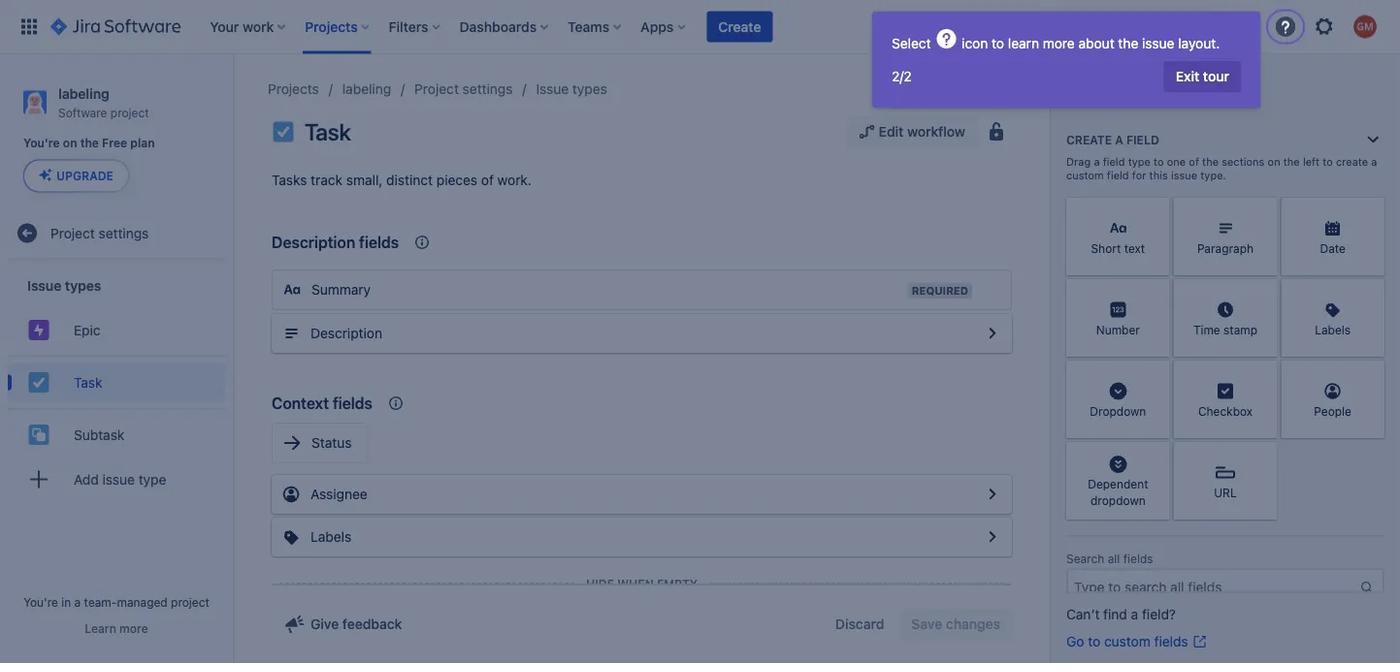 Task type: describe. For each thing, give the bounding box(es) containing it.
assignee button
[[272, 476, 1012, 514]]

context
[[272, 395, 329, 413]]

upgrade button
[[24, 160, 128, 192]]

assignee
[[311, 487, 368, 503]]

the left the free
[[80, 137, 99, 150]]

can't find a field?
[[1067, 607, 1176, 623]]

on inside drag a field type to one of the sections on the left to create a custom field for this issue type.
[[1268, 156, 1281, 168]]

a right create
[[1372, 156, 1378, 168]]

context fields
[[272, 395, 373, 413]]

managed
[[117, 596, 168, 609]]

short text
[[1091, 242, 1145, 255]]

icon
[[962, 35, 988, 51]]

one
[[1167, 156, 1186, 168]]

1 horizontal spatial more
[[1043, 35, 1075, 51]]

add issue type button
[[8, 460, 225, 499]]

people
[[1314, 405, 1352, 418]]

short
[[1091, 242, 1121, 255]]

drag
[[1067, 156, 1091, 168]]

give
[[311, 617, 339, 633]]

exit tour button
[[1164, 61, 1241, 92]]

issue inside drag a field type to one of the sections on the left to create a custom field for this issue type.
[[1171, 169, 1198, 182]]

0 vertical spatial settings
[[463, 81, 513, 97]]

the up type.
[[1203, 156, 1219, 168]]

team-
[[84, 596, 117, 609]]

create for create
[[719, 18, 761, 34]]

number
[[1096, 323, 1140, 337]]

exit tour
[[1176, 68, 1230, 84]]

dropdown
[[1091, 494, 1146, 508]]

a right find
[[1131, 607, 1139, 623]]

field for drag
[[1103, 156, 1125, 168]]

exit
[[1176, 68, 1200, 84]]

stamp
[[1224, 323, 1258, 337]]

text
[[1125, 242, 1145, 255]]

summary
[[312, 282, 371, 298]]

description for description fields
[[272, 233, 355, 252]]

1 horizontal spatial project settings
[[415, 81, 513, 97]]

required
[[912, 285, 969, 297]]

go to custom fields link
[[1067, 633, 1208, 652]]

track
[[311, 172, 343, 188]]

about
[[1079, 35, 1115, 51]]

search
[[1067, 553, 1105, 566]]

labeling for labeling
[[342, 81, 391, 97]]

learn more
[[85, 622, 148, 636]]

2/2
[[892, 68, 912, 84]]

0 vertical spatial issue
[[536, 81, 569, 97]]

workflow
[[907, 124, 966, 140]]

issue inside the add issue type button
[[102, 472, 135, 488]]

give feedback button
[[272, 609, 414, 641]]

more information about the context fields image for context fields
[[384, 392, 408, 415]]

projects
[[268, 81, 319, 97]]

epic
[[74, 322, 101, 338]]

labeling software project
[[58, 85, 149, 119]]

issue type icon image
[[272, 120, 295, 144]]

Type to search all fields text field
[[1069, 571, 1360, 606]]

more inside 'button'
[[119, 622, 148, 636]]

type inside drag a field type to one of the sections on the left to create a custom field for this issue type.
[[1128, 156, 1151, 168]]

fields up status
[[333, 395, 373, 413]]

time
[[1194, 323, 1221, 337]]

tasks
[[272, 172, 307, 188]]

epic link
[[8, 311, 225, 350]]

description fields
[[272, 233, 399, 252]]

add issue type
[[74, 472, 166, 488]]

discard
[[836, 617, 885, 633]]

1 horizontal spatial task
[[305, 118, 351, 146]]

layout.
[[1179, 35, 1220, 51]]

search all fields
[[1067, 553, 1154, 566]]

dependent dropdown
[[1088, 478, 1149, 508]]

type.
[[1201, 169, 1227, 182]]

can't
[[1067, 607, 1100, 623]]

issue types link
[[536, 78, 607, 101]]

add
[[74, 472, 99, 488]]

learn more button
[[85, 621, 148, 637]]

1 vertical spatial issue types
[[27, 278, 101, 294]]

fields
[[1067, 92, 1110, 110]]

work.
[[498, 172, 532, 188]]

to right 'left'
[[1323, 156, 1333, 168]]

this
[[1150, 169, 1168, 182]]

labels button
[[272, 518, 1012, 557]]

icon to learn more about the issue layout.
[[958, 35, 1220, 51]]

no restrictions image
[[985, 120, 1008, 144]]

Search field
[[1032, 11, 1226, 42]]

more information about the fields image
[[1121, 89, 1145, 113]]

open field configuration image
[[981, 483, 1005, 507]]

pieces
[[437, 172, 478, 188]]

learn
[[85, 622, 116, 636]]

a right in
[[74, 596, 81, 609]]

plan
[[130, 137, 155, 150]]

project inside labeling software project
[[110, 106, 149, 119]]

primary element
[[12, 0, 1032, 54]]

0 horizontal spatial on
[[63, 137, 77, 150]]

2 vertical spatial field
[[1107, 169, 1129, 182]]

edit workflow
[[879, 124, 966, 140]]

the left 'left'
[[1284, 156, 1300, 168]]

projects link
[[268, 78, 319, 101]]

dependent
[[1088, 478, 1149, 491]]

field?
[[1142, 607, 1176, 623]]

custom inside go to custom fields "link"
[[1104, 634, 1151, 650]]

0 horizontal spatial project settings link
[[8, 214, 225, 253]]

paragraph
[[1198, 242, 1254, 255]]

create
[[1336, 156, 1369, 168]]

all
[[1108, 553, 1120, 566]]

upgrade
[[56, 169, 113, 183]]



Task type: vqa. For each thing, say whether or not it's contained in the screenshot.
type inside the BUTTON
yes



Task type: locate. For each thing, give the bounding box(es) containing it.
create button
[[707, 11, 773, 42]]

project
[[110, 106, 149, 119], [171, 596, 210, 609]]

fields right the all
[[1124, 553, 1154, 566]]

learn
[[1008, 35, 1039, 51]]

add issue type image
[[27, 468, 50, 491]]

small,
[[346, 172, 383, 188]]

field
[[1127, 133, 1160, 147], [1103, 156, 1125, 168], [1107, 169, 1129, 182]]

labeling up software
[[58, 85, 109, 101]]

custom down can't find a field?
[[1104, 634, 1151, 650]]

jira software image
[[50, 15, 181, 38], [50, 15, 181, 38]]

1 horizontal spatial types
[[573, 81, 607, 97]]

types inside group
[[65, 278, 101, 294]]

0 horizontal spatial types
[[65, 278, 101, 294]]

1 horizontal spatial project
[[171, 596, 210, 609]]

1 horizontal spatial project settings link
[[415, 78, 513, 101]]

subtask link
[[8, 416, 225, 455]]

0 vertical spatial project settings
[[415, 81, 513, 97]]

you're left in
[[23, 596, 58, 609]]

in
[[61, 596, 71, 609]]

description down "summary" in the top of the page
[[311, 326, 382, 342]]

the right about
[[1118, 35, 1139, 51]]

open field configuration image
[[981, 322, 1005, 346], [981, 526, 1005, 549]]

project settings down primary element
[[415, 81, 513, 97]]

1 horizontal spatial create
[[1067, 133, 1112, 147]]

0 vertical spatial types
[[573, 81, 607, 97]]

1 vertical spatial types
[[65, 278, 101, 294]]

0 horizontal spatial of
[[481, 172, 494, 188]]

subtask
[[74, 427, 125, 443]]

open field configuration image inside labels button
[[981, 526, 1005, 549]]

status
[[312, 435, 352, 451]]

0 horizontal spatial more information about the context fields image
[[384, 392, 408, 415]]

1 vertical spatial labels
[[311, 529, 352, 545]]

field up for
[[1127, 133, 1160, 147]]

types for group containing issue types
[[65, 278, 101, 294]]

0 vertical spatial custom
[[1067, 169, 1104, 182]]

free
[[102, 137, 127, 150]]

on
[[63, 137, 77, 150], [1268, 156, 1281, 168]]

on up upgrade button
[[63, 137, 77, 150]]

group
[[8, 260, 225, 511]]

0 vertical spatial more information about the context fields image
[[411, 231, 434, 254]]

select
[[892, 35, 935, 51]]

1 horizontal spatial settings
[[463, 81, 513, 97]]

1 vertical spatial project
[[171, 596, 210, 609]]

type up for
[[1128, 156, 1151, 168]]

description inside "button"
[[311, 326, 382, 342]]

time stamp
[[1194, 323, 1258, 337]]

issue
[[536, 81, 569, 97], [27, 278, 61, 294]]

tasks track small, distinct pieces of work.
[[272, 172, 532, 188]]

checkbox
[[1199, 405, 1253, 418]]

go
[[1067, 634, 1085, 650]]

0 horizontal spatial issue
[[27, 278, 61, 294]]

task down epic
[[74, 375, 102, 391]]

1 vertical spatial project settings
[[50, 225, 149, 241]]

1 vertical spatial open field configuration image
[[981, 526, 1005, 549]]

task
[[305, 118, 351, 146], [74, 375, 102, 391]]

discard button
[[824, 609, 896, 641]]

more information about the context fields image
[[411, 231, 434, 254], [384, 392, 408, 415]]

1 horizontal spatial issue types
[[536, 81, 607, 97]]

field down the create a field
[[1103, 156, 1125, 168]]

of right one at the right of page
[[1189, 156, 1200, 168]]

you're for you're in a team-managed project
[[23, 596, 58, 609]]

open field configuration image for summary
[[981, 322, 1005, 346]]

field for create
[[1127, 133, 1160, 147]]

project settings link down primary element
[[415, 78, 513, 101]]

you're in a team-managed project
[[23, 596, 210, 609]]

1 vertical spatial type
[[139, 472, 166, 488]]

project settings down upgrade
[[50, 225, 149, 241]]

1 vertical spatial more
[[119, 622, 148, 636]]

create
[[719, 18, 761, 34], [1067, 133, 1112, 147]]

1 horizontal spatial more information about the context fields image
[[411, 231, 434, 254]]

project right managed
[[171, 596, 210, 609]]

0 vertical spatial on
[[63, 137, 77, 150]]

1 vertical spatial more information about the context fields image
[[384, 392, 408, 415]]

1 vertical spatial field
[[1103, 156, 1125, 168]]

issue types down primary element
[[536, 81, 607, 97]]

issue down one at the right of page
[[1171, 169, 1198, 182]]

group containing issue types
[[8, 260, 225, 511]]

labeling for labeling software project
[[58, 85, 109, 101]]

project settings
[[415, 81, 513, 97], [50, 225, 149, 241]]

task link
[[8, 363, 225, 402]]

to inside "link"
[[1088, 634, 1101, 650]]

distinct
[[386, 172, 433, 188]]

project right the labeling "link"
[[415, 81, 459, 97]]

labels down the date
[[1315, 323, 1351, 337]]

type down "subtask" link at the left bottom of the page
[[139, 472, 166, 488]]

2 open field configuration image from the top
[[981, 526, 1005, 549]]

on right sections
[[1268, 156, 1281, 168]]

issue left layout.
[[1142, 35, 1175, 51]]

types down primary element
[[573, 81, 607, 97]]

this link will be opened in a new tab image
[[1192, 635, 1208, 650]]

1 vertical spatial task
[[74, 375, 102, 391]]

settings down primary element
[[463, 81, 513, 97]]

0 vertical spatial project
[[415, 81, 459, 97]]

0 horizontal spatial more
[[119, 622, 148, 636]]

field left for
[[1107, 169, 1129, 182]]

fields up "summary" in the top of the page
[[359, 233, 399, 252]]

more right the learn
[[1043, 35, 1075, 51]]

custom down "drag"
[[1067, 169, 1104, 182]]

labels inside button
[[311, 529, 352, 545]]

to right go
[[1088, 634, 1101, 650]]

more information about the context fields image for description fields
[[411, 231, 434, 254]]

types
[[573, 81, 607, 97], [65, 278, 101, 294]]

1 horizontal spatial of
[[1189, 156, 1200, 168]]

tour
[[1203, 68, 1230, 84]]

0 vertical spatial create
[[719, 18, 761, 34]]

help image
[[935, 27, 958, 50]]

more down managed
[[119, 622, 148, 636]]

of inside drag a field type to one of the sections on the left to create a custom field for this issue type.
[[1189, 156, 1200, 168]]

you're up upgrade button
[[23, 137, 60, 150]]

2 you're from the top
[[23, 596, 58, 609]]

labeling
[[342, 81, 391, 97], [58, 85, 109, 101]]

0 horizontal spatial labeling
[[58, 85, 109, 101]]

task group
[[8, 356, 225, 408]]

0 vertical spatial labels
[[1315, 323, 1351, 337]]

project down upgrade button
[[50, 225, 95, 241]]

labeling right projects
[[342, 81, 391, 97]]

custom inside drag a field type to one of the sections on the left to create a custom field for this issue type.
[[1067, 169, 1104, 182]]

0 horizontal spatial create
[[719, 18, 761, 34]]

custom
[[1067, 169, 1104, 182], [1104, 634, 1151, 650]]

1 horizontal spatial labeling
[[342, 81, 391, 97]]

more information about the context fields image down distinct
[[411, 231, 434, 254]]

1 vertical spatial issue
[[27, 278, 61, 294]]

software
[[58, 106, 107, 119]]

project up 'plan'
[[110, 106, 149, 119]]

issue types
[[536, 81, 607, 97], [27, 278, 101, 294]]

1 vertical spatial project settings link
[[8, 214, 225, 253]]

left
[[1303, 156, 1320, 168]]

0 horizontal spatial task
[[74, 375, 102, 391]]

issue types up epic
[[27, 278, 101, 294]]

0 vertical spatial field
[[1127, 133, 1160, 147]]

types for "issue types" link
[[573, 81, 607, 97]]

1 vertical spatial project
[[50, 225, 95, 241]]

a
[[1115, 133, 1124, 147], [1094, 156, 1100, 168], [1372, 156, 1378, 168], [74, 596, 81, 609], [1131, 607, 1139, 623]]

fields left 'this link will be opened in a new tab' icon
[[1154, 634, 1189, 650]]

0 horizontal spatial project
[[50, 225, 95, 241]]

more
[[1043, 35, 1075, 51], [119, 622, 148, 636]]

to up this
[[1154, 156, 1164, 168]]

0 horizontal spatial project settings
[[50, 225, 149, 241]]

0 vertical spatial description
[[272, 233, 355, 252]]

fields
[[359, 233, 399, 252], [333, 395, 373, 413], [1124, 553, 1154, 566], [1154, 634, 1189, 650]]

0 vertical spatial type
[[1128, 156, 1151, 168]]

0 vertical spatial issue
[[1142, 35, 1175, 51]]

1 horizontal spatial issue
[[536, 81, 569, 97]]

labeling link
[[342, 78, 391, 101]]

edit
[[879, 124, 904, 140]]

0 horizontal spatial settings
[[99, 225, 149, 241]]

go to custom fields
[[1067, 634, 1189, 650]]

1 horizontal spatial on
[[1268, 156, 1281, 168]]

url
[[1214, 486, 1237, 500]]

0 vertical spatial of
[[1189, 156, 1200, 168]]

labels down 'assignee' on the left bottom
[[311, 529, 352, 545]]

0 vertical spatial task
[[305, 118, 351, 146]]

labeling inside labeling software project
[[58, 85, 109, 101]]

feedback
[[343, 617, 402, 633]]

2 vertical spatial issue
[[102, 472, 135, 488]]

0 vertical spatial open field configuration image
[[981, 322, 1005, 346]]

1 vertical spatial create
[[1067, 133, 1112, 147]]

1 vertical spatial settings
[[99, 225, 149, 241]]

create for create a field
[[1067, 133, 1112, 147]]

you're on the free plan
[[23, 137, 155, 150]]

project settings link down upgrade
[[8, 214, 225, 253]]

of left work.
[[481, 172, 494, 188]]

sections
[[1222, 156, 1265, 168]]

open field configuration image inside description "button"
[[981, 322, 1005, 346]]

1 vertical spatial you're
[[23, 596, 58, 609]]

1 horizontal spatial project
[[415, 81, 459, 97]]

1 horizontal spatial type
[[1128, 156, 1151, 168]]

0 vertical spatial more
[[1043, 35, 1075, 51]]

open field configuration image for assignee
[[981, 526, 1005, 549]]

drag a field type to one of the sections on the left to create a custom field for this issue type.
[[1067, 156, 1378, 182]]

edit workflow button
[[848, 116, 977, 148]]

0 vertical spatial issue types
[[536, 81, 607, 97]]

settings
[[463, 81, 513, 97], [99, 225, 149, 241]]

0 horizontal spatial labels
[[311, 529, 352, 545]]

to right icon
[[992, 35, 1005, 51]]

labels
[[1315, 323, 1351, 337], [311, 529, 352, 545]]

dropdown
[[1090, 405, 1147, 418]]

1 vertical spatial on
[[1268, 156, 1281, 168]]

issue right add at the left bottom of page
[[102, 472, 135, 488]]

give feedback
[[311, 617, 402, 633]]

fields inside "link"
[[1154, 634, 1189, 650]]

0 horizontal spatial project
[[110, 106, 149, 119]]

1 you're from the top
[[23, 137, 60, 150]]

1 horizontal spatial labels
[[1315, 323, 1351, 337]]

0 vertical spatial project
[[110, 106, 149, 119]]

more information about the context fields image right context fields
[[384, 392, 408, 415]]

description button
[[272, 314, 1012, 353]]

find
[[1104, 607, 1128, 623]]

0 horizontal spatial issue types
[[27, 278, 101, 294]]

settings down upgrade
[[99, 225, 149, 241]]

1 vertical spatial description
[[311, 326, 382, 342]]

1 vertical spatial issue
[[1171, 169, 1198, 182]]

date
[[1320, 242, 1346, 255]]

description
[[272, 233, 355, 252], [311, 326, 382, 342]]

0 vertical spatial project settings link
[[415, 78, 513, 101]]

type inside button
[[139, 472, 166, 488]]

0 vertical spatial you're
[[23, 137, 60, 150]]

a right "drag"
[[1094, 156, 1100, 168]]

create a field
[[1067, 133, 1160, 147]]

1 open field configuration image from the top
[[981, 322, 1005, 346]]

task inside group
[[74, 375, 102, 391]]

a down more information about the fields icon
[[1115, 133, 1124, 147]]

0 horizontal spatial type
[[139, 472, 166, 488]]

description up "summary" in the top of the page
[[272, 233, 355, 252]]

the
[[1118, 35, 1139, 51], [80, 137, 99, 150], [1203, 156, 1219, 168], [1284, 156, 1300, 168]]

1 vertical spatial custom
[[1104, 634, 1151, 650]]

for
[[1132, 169, 1147, 182]]

task right issue type icon
[[305, 118, 351, 146]]

issue up 'epic' link
[[27, 278, 61, 294]]

types up epic
[[65, 278, 101, 294]]

1 vertical spatial of
[[481, 172, 494, 188]]

create inside button
[[719, 18, 761, 34]]

issue down primary element
[[536, 81, 569, 97]]

create banner
[[0, 0, 1400, 54]]

description for description
[[311, 326, 382, 342]]

you're for you're on the free plan
[[23, 137, 60, 150]]



